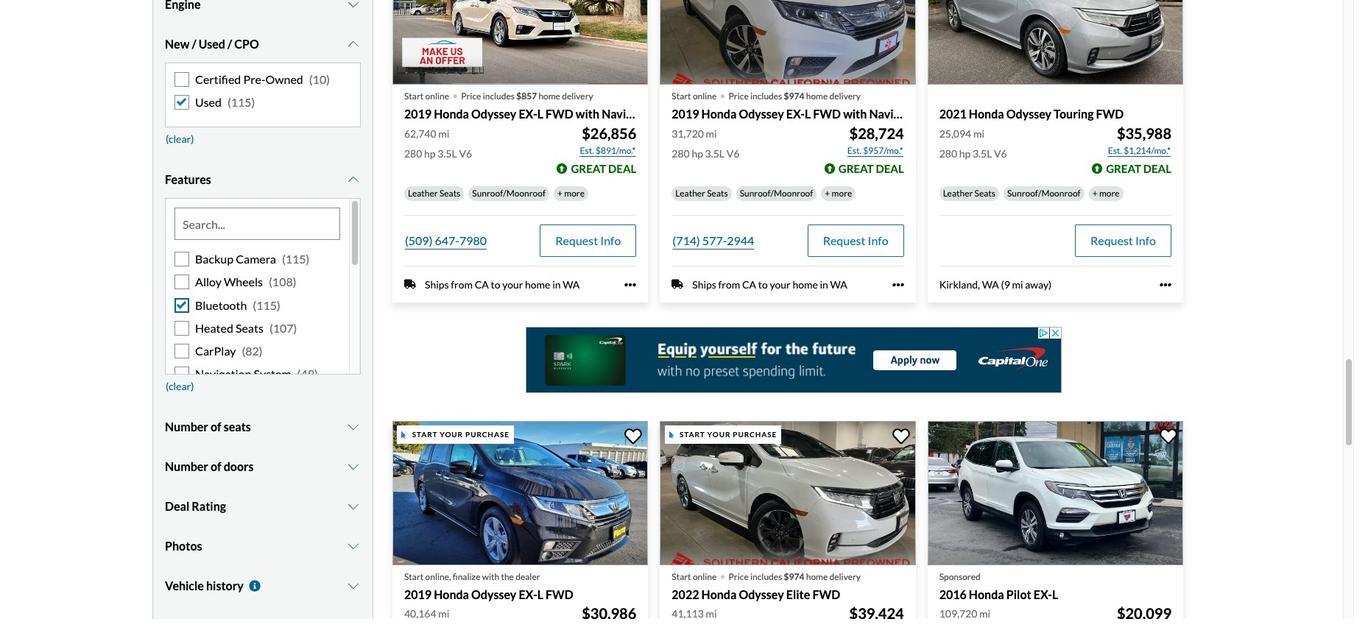 Task type: describe. For each thing, give the bounding box(es) containing it.
number of doors
[[165, 460, 254, 474]]

fwd inside start online · price includes $974 home delivery 2022 honda odyssey elite fwd
[[812, 587, 840, 601]]

31,720 mi 280 hp 3.5l v6
[[672, 127, 740, 159]]

$957/mo.*
[[863, 145, 903, 156]]

truck image
[[404, 278, 416, 290]]

more for $26,856
[[564, 187, 585, 198]]

2944
[[727, 233, 754, 247]]

est. $1,214/mo.* button
[[1107, 143, 1171, 158]]

2021 honda odyssey touring fwd
[[939, 107, 1124, 121]]

$28,724 est. $957/mo.*
[[847, 124, 904, 156]]

purchase for ·
[[733, 430, 777, 439]]

photos button
[[165, 528, 361, 565]]

est. $957/mo.* button
[[847, 143, 904, 158]]

1 / from the left
[[192, 37, 196, 51]]

3 request info from the left
[[1090, 233, 1156, 247]]

ships for $26,856
[[425, 278, 449, 291]]

info for $26,856
[[600, 233, 621, 247]]

· for $26,856
[[452, 81, 458, 108]]

online for $26,856
[[425, 91, 449, 102]]

ca for $26,856
[[475, 278, 489, 291]]

deal for $28,724
[[876, 162, 904, 175]]

sunroof/moonroof for $28,724
[[740, 187, 813, 198]]

(509) 647-7980
[[405, 233, 487, 247]]

sponsored
[[939, 571, 981, 582]]

request info button for $28,724
[[807, 224, 904, 257]]

system
[[254, 367, 291, 381]]

(107)
[[269, 321, 297, 335]]

and for $26,856
[[662, 107, 681, 121]]

honda inside sponsored 2016 honda pilot ex-l
[[969, 587, 1004, 601]]

truck image
[[672, 278, 684, 290]]

number of doors button
[[165, 449, 361, 485]]

25,094 mi 280 hp 3.5l v6
[[939, 127, 1007, 159]]

navigation for $28,724
[[869, 107, 927, 121]]

request info for $26,856
[[555, 233, 621, 247]]

hp for $35,988
[[959, 147, 971, 159]]

seats for $26,856
[[440, 187, 460, 198]]

ellipsis h image for $35,988
[[1160, 279, 1171, 291]]

finalize
[[453, 571, 480, 582]]

2019 for $28,724
[[672, 107, 699, 121]]

odyssey for start online · price includes $974 home delivery 2022 honda odyssey elite fwd
[[739, 587, 784, 601]]

doors
[[224, 460, 254, 474]]

est. $891/mo.* button
[[579, 143, 636, 158]]

includes for $28,724
[[750, 91, 782, 102]]

ex- inside start online · price includes $857 home delivery 2019 honda odyssey ex-l fwd with navigation and res
[[519, 107, 537, 121]]

(714) 577-2944 button
[[672, 224, 755, 257]]

kirkland,
[[939, 278, 980, 291]]

price for $26,856
[[461, 91, 481, 102]]

start inside start online · price includes $857 home delivery 2019 honda odyssey ex-l fwd with navigation and res
[[404, 91, 424, 102]]

2016
[[939, 587, 967, 601]]

$35,988 est. $1,214/mo.*
[[1108, 124, 1171, 156]]

honda inside start online · price includes $974 home delivery 2019 honda odyssey ex-l fwd with navigation and res
[[701, 107, 737, 121]]

$1,214/mo.*
[[1124, 145, 1171, 156]]

pre-
[[243, 72, 265, 86]]

great deal for $35,988
[[1106, 162, 1171, 175]]

chevron down image inside 'photos' dropdown button
[[346, 541, 361, 552]]

purchase for finalize
[[465, 430, 510, 439]]

home for start online · price includes $974 home delivery 2019 honda odyssey ex-l fwd with navigation and res
[[806, 91, 828, 102]]

in for $28,724
[[820, 278, 828, 291]]

odyssey inside start online, finalize with the dealer 2019 honda odyssey ex-l fwd
[[471, 587, 516, 601]]

$26,856 est. $891/mo.*
[[580, 124, 636, 156]]

ex- inside start online, finalize with the dealer 2019 honda odyssey ex-l fwd
[[519, 587, 537, 601]]

of for doors
[[211, 460, 221, 474]]

1 vertical spatial (115)
[[282, 252, 310, 266]]

heated seats (107)
[[195, 321, 297, 335]]

seats for $35,988
[[975, 187, 996, 198]]

+ more for $26,856
[[557, 187, 585, 198]]

3 request info button from the left
[[1075, 224, 1171, 257]]

l inside start online · price includes $974 home delivery 2019 honda odyssey ex-l fwd with navigation and res
[[805, 107, 811, 121]]

ships from ca to your home in wa for $26,856
[[425, 278, 580, 291]]

62,740 mi 280 hp 3.5l v6
[[404, 127, 472, 159]]

honda inside start online · price includes $974 home delivery 2022 honda odyssey elite fwd
[[701, 587, 737, 601]]

mouse pointer image
[[402, 431, 406, 439]]

start online · price includes $974 home delivery 2022 honda odyssey elite fwd
[[672, 561, 861, 601]]

start online · price includes $974 home delivery 2019 honda odyssey ex-l fwd with navigation and res
[[672, 81, 972, 121]]

1 vertical spatial used
[[195, 95, 222, 109]]

$857
[[516, 91, 537, 102]]

(509)
[[405, 233, 433, 247]]

alloy
[[195, 275, 222, 289]]

delivery for $26,856
[[562, 91, 593, 102]]

start online · price includes $857 home delivery 2019 honda odyssey ex-l fwd with navigation and res
[[404, 81, 704, 121]]

camera
[[236, 252, 276, 266]]

sunroof/moonroof for $26,856
[[472, 187, 546, 198]]

leather seats for $35,988
[[943, 187, 996, 198]]

certified
[[195, 72, 241, 86]]

sunroof/moonroof for $35,988
[[1007, 187, 1081, 198]]

used (115)
[[195, 95, 255, 109]]

est. for $28,724
[[847, 145, 862, 156]]

number for number of seats
[[165, 420, 208, 434]]

delivery inside start online · price includes $974 home delivery 2022 honda odyssey elite fwd
[[830, 571, 861, 582]]

cpo
[[234, 37, 259, 51]]

deal for $26,856
[[608, 162, 636, 175]]

vehicle
[[165, 579, 204, 593]]

fwd inside start online, finalize with the dealer 2019 honda odyssey ex-l fwd
[[546, 587, 573, 601]]

deal rating button
[[165, 488, 361, 525]]

v6 for $26,856
[[459, 147, 472, 159]]

start inside start online · price includes $974 home delivery 2022 honda odyssey elite fwd
[[672, 571, 691, 582]]

advertisement region
[[526, 327, 1062, 393]]

Search... field
[[175, 209, 339, 239]]

2021
[[939, 107, 967, 121]]

more for $35,988
[[1099, 187, 1120, 198]]

history
[[206, 579, 244, 593]]

navigation system (49)
[[195, 367, 318, 381]]

· inside start online · price includes $974 home delivery 2022 honda odyssey elite fwd
[[720, 561, 726, 588]]

great for $35,988
[[1106, 162, 1141, 175]]

(9
[[1001, 278, 1010, 291]]

ships from ca to your home in wa for $28,724
[[692, 278, 847, 291]]

(10)
[[309, 72, 330, 86]]

ca for $28,724
[[742, 278, 756, 291]]

deal rating
[[165, 499, 226, 513]]

start right mouse pointer icon
[[680, 430, 705, 439]]

$891/mo.*
[[596, 145, 636, 156]]

3 info from the left
[[1135, 233, 1156, 247]]

new / used / cpo button
[[165, 26, 361, 62]]

bluetooth (115)
[[195, 298, 280, 312]]

(108)
[[269, 275, 296, 289]]

owned
[[265, 72, 303, 86]]

leather seats for $28,724
[[675, 187, 728, 198]]

chevron down image for new / used / cpo
[[346, 38, 361, 50]]

ellipsis h image for $26,856
[[625, 279, 636, 291]]

touring
[[1054, 107, 1094, 121]]

res for $28,724
[[951, 107, 972, 121]]

white 2019 honda odyssey ex-l fwd with navigation and res minivan front-wheel drive automatic image for $28,724
[[660, 0, 916, 85]]

vehicle history button
[[165, 568, 361, 605]]

odyssey for start online · price includes $857 home delivery 2019 honda odyssey ex-l fwd with navigation and res
[[471, 107, 516, 121]]

deal
[[165, 499, 189, 513]]

fwd inside start online · price includes $857 home delivery 2019 honda odyssey ex-l fwd with navigation and res
[[546, 107, 573, 121]]

(115) for used (115)
[[227, 95, 255, 109]]

chevron down image for rating
[[346, 501, 361, 513]]

(509) 647-7980 button
[[404, 224, 487, 257]]

includes inside start online · price includes $974 home delivery 2022 honda odyssey elite fwd
[[750, 571, 782, 582]]

odyssey left touring
[[1006, 107, 1051, 121]]

honda inside start online, finalize with the dealer 2019 honda odyssey ex-l fwd
[[434, 587, 469, 601]]

elite
[[786, 587, 810, 601]]

bluetooth
[[195, 298, 247, 312]]

2022
[[672, 587, 699, 601]]

3.5l for $35,988
[[973, 147, 992, 159]]

l inside sponsored 2016 honda pilot ex-l
[[1052, 587, 1058, 601]]

features button
[[165, 161, 361, 198]]

features
[[165, 172, 211, 186]]

+ more for $35,988
[[1092, 187, 1120, 198]]

(82)
[[242, 344, 263, 358]]

rating
[[192, 499, 226, 513]]

mi right '(9'
[[1012, 278, 1023, 291]]

online inside start online · price includes $974 home delivery 2022 honda odyssey elite fwd
[[693, 571, 717, 582]]

280 for $26,856
[[404, 147, 422, 159]]

647-
[[435, 233, 459, 247]]

online for $28,724
[[693, 91, 717, 102]]

wa for $26,856
[[563, 278, 580, 291]]

2019 for $26,856
[[404, 107, 432, 121]]

from for $26,856
[[451, 278, 473, 291]]

mi for $35,988
[[973, 127, 984, 140]]

mi for $28,724
[[706, 127, 717, 140]]



Task type: vqa. For each thing, say whether or not it's contained in the screenshot.
$26,856's info
yes



Task type: locate. For each thing, give the bounding box(es) containing it.
odyssey inside start online · price includes $974 home delivery 2019 honda odyssey ex-l fwd with navigation and res
[[739, 107, 784, 121]]

1 white 2019 honda odyssey ex-l fwd with navigation and res minivan front-wheel drive automatic image from the left
[[392, 0, 648, 85]]

start your purchase for ·
[[680, 430, 777, 439]]

l inside start online, finalize with the dealer 2019 honda odyssey ex-l fwd
[[537, 587, 543, 601]]

wheels
[[224, 275, 263, 289]]

3 + more from the left
[[1092, 187, 1120, 198]]

and
[[662, 107, 681, 121], [929, 107, 949, 121]]

est. for $35,988
[[1108, 145, 1122, 156]]

navigation inside start online · price includes $974 home delivery 2019 honda odyssey ex-l fwd with navigation and res
[[869, 107, 927, 121]]

start inside start online, finalize with the dealer 2019 honda odyssey ex-l fwd
[[404, 571, 424, 582]]

2 horizontal spatial deal
[[1143, 162, 1171, 175]]

leather up (509) on the top of page
[[408, 187, 438, 198]]

/
[[192, 37, 196, 51], [228, 37, 232, 51]]

request info button for $26,856
[[540, 224, 636, 257]]

odyssey up 31,720 mi 280 hp 3.5l v6
[[739, 107, 784, 121]]

dealer
[[516, 571, 540, 582]]

1 horizontal spatial and
[[929, 107, 949, 121]]

3 ellipsis h image from the left
[[1160, 279, 1171, 291]]

0 horizontal spatial request
[[555, 233, 598, 247]]

photos
[[165, 539, 202, 553]]

price
[[461, 91, 481, 102], [729, 91, 749, 102], [729, 571, 749, 582]]

v6 inside 25,094 mi 280 hp 3.5l v6
[[994, 147, 1007, 159]]

seats down 25,094 mi 280 hp 3.5l v6
[[975, 187, 996, 198]]

1 horizontal spatial wa
[[830, 278, 847, 291]]

2 + more from the left
[[825, 187, 852, 198]]

online inside start online · price includes $857 home delivery 2019 honda odyssey ex-l fwd with navigation and res
[[425, 91, 449, 102]]

3 deal from the left
[[1143, 162, 1171, 175]]

to for $28,724
[[758, 278, 768, 291]]

start
[[404, 91, 424, 102], [672, 91, 691, 102], [412, 430, 438, 439], [680, 430, 705, 439], [404, 571, 424, 582], [672, 571, 691, 582]]

and up 31,720
[[662, 107, 681, 121]]

(115) up (108)
[[282, 252, 310, 266]]

+ for $28,724
[[825, 187, 830, 198]]

3 more from the left
[[1099, 187, 1120, 198]]

seats
[[224, 420, 251, 434]]

1 chevron down image from the top
[[346, 421, 361, 433]]

1 horizontal spatial res
[[951, 107, 972, 121]]

new / used / cpo
[[165, 37, 259, 51]]

2 horizontal spatial + more
[[1092, 187, 1120, 198]]

black 2019 honda odyssey ex-l fwd minivan front-wheel drive 9-speed automatic image
[[392, 421, 648, 565]]

577-
[[702, 233, 727, 247]]

2 chevron down image from the top
[[346, 38, 361, 50]]

5 chevron down image from the top
[[346, 580, 361, 592]]

home for start online · price includes $974 home delivery 2022 honda odyssey elite fwd
[[806, 571, 828, 582]]

0 horizontal spatial leather seats
[[408, 187, 460, 198]]

includes inside start online · price includes $857 home delivery 2019 honda odyssey ex-l fwd with navigation and res
[[483, 91, 515, 102]]

3.5l inside 62,740 mi 280 hp 3.5l v6
[[438, 147, 457, 159]]

1 ships from the left
[[425, 278, 449, 291]]

carplay (82)
[[195, 344, 263, 358]]

hp down '25,094'
[[959, 147, 971, 159]]

0 horizontal spatial and
[[662, 107, 681, 121]]

chevron down image inside new / used / cpo dropdown button
[[346, 38, 361, 50]]

2 great deal from the left
[[839, 162, 904, 175]]

1 horizontal spatial request info button
[[807, 224, 904, 257]]

0 horizontal spatial hp
[[424, 147, 436, 159]]

1 horizontal spatial leather
[[675, 187, 705, 198]]

start inside start online · price includes $974 home delivery 2019 honda odyssey ex-l fwd with navigation and res
[[672, 91, 691, 102]]

0 horizontal spatial v6
[[459, 147, 472, 159]]

3.5l for $28,724
[[705, 147, 725, 159]]

v6
[[459, 147, 472, 159], [727, 147, 740, 159], [994, 147, 1007, 159]]

ca down 2944
[[742, 278, 756, 291]]

1 horizontal spatial in
[[820, 278, 828, 291]]

1 deal from the left
[[608, 162, 636, 175]]

(clear) up number of seats
[[166, 380, 194, 392]]

carplay
[[195, 344, 236, 358]]

0 horizontal spatial sunroof/moonroof
[[472, 187, 546, 198]]

1 leather seats from the left
[[408, 187, 460, 198]]

62,740
[[404, 127, 436, 140]]

mi inside 31,720 mi 280 hp 3.5l v6
[[706, 127, 717, 140]]

3 + from the left
[[1092, 187, 1098, 198]]

2 leather from the left
[[675, 187, 705, 198]]

great deal down est. $1,214/mo.* button at the right top
[[1106, 162, 1171, 175]]

great down est. $1,214/mo.* button at the right top
[[1106, 162, 1141, 175]]

(714) 577-2944
[[673, 233, 754, 247]]

0 vertical spatial (clear)
[[166, 132, 194, 145]]

odyssey inside start online · price includes $974 home delivery 2022 honda odyssey elite fwd
[[739, 587, 784, 601]]

2 request info from the left
[[823, 233, 889, 247]]

(clear) for alloy wheels
[[166, 380, 194, 392]]

the
[[501, 571, 514, 582]]

ex- inside start online · price includes $974 home delivery 2019 honda odyssey ex-l fwd with navigation and res
[[786, 107, 805, 121]]

in for $26,856
[[552, 278, 561, 291]]

price inside start online · price includes $857 home delivery 2019 honda odyssey ex-l fwd with navigation and res
[[461, 91, 481, 102]]

1 great deal from the left
[[571, 162, 636, 175]]

backup camera (115)
[[195, 252, 310, 266]]

includes inside start online · price includes $974 home delivery 2019 honda odyssey ex-l fwd with navigation and res
[[750, 91, 782, 102]]

0 horizontal spatial great deal
[[571, 162, 636, 175]]

2 horizontal spatial more
[[1099, 187, 1120, 198]]

2 chevron down image from the top
[[346, 501, 361, 513]]

4 chevron down image from the top
[[346, 461, 361, 473]]

$974 inside start online · price includes $974 home delivery 2022 honda odyssey elite fwd
[[784, 571, 804, 582]]

number of seats
[[165, 420, 251, 434]]

from for $28,724
[[718, 278, 740, 291]]

of left doors
[[211, 460, 221, 474]]

$974 inside start online · price includes $974 home delivery 2019 honda odyssey ex-l fwd with navigation and res
[[784, 91, 804, 102]]

great deal down the "est. $891/mo.*" button
[[571, 162, 636, 175]]

· up 31,720 mi 280 hp 3.5l v6
[[720, 81, 726, 108]]

0 horizontal spatial est.
[[580, 145, 594, 156]]

1 request from the left
[[555, 233, 598, 247]]

certified pre-owned (10)
[[195, 72, 330, 86]]

of for seats
[[211, 420, 221, 434]]

white 2019 honda odyssey ex-l fwd with navigation and res minivan front-wheel drive automatic image for $26,856
[[392, 0, 648, 85]]

3 wa from the left
[[982, 278, 999, 291]]

2 info from the left
[[868, 233, 889, 247]]

1 horizontal spatial v6
[[727, 147, 740, 159]]

0 vertical spatial chevron down image
[[346, 421, 361, 433]]

number
[[165, 420, 208, 434], [165, 460, 208, 474]]

of
[[211, 420, 221, 434], [211, 460, 221, 474]]

deal down $1,214/mo.*
[[1143, 162, 1171, 175]]

chevron down image inside the vehicle history "dropdown button"
[[346, 580, 361, 592]]

chevron down image inside number of doors dropdown button
[[346, 461, 361, 473]]

white 2022 honda odyssey elite fwd minivan front-wheel drive automatic image
[[660, 421, 916, 565]]

great deal
[[571, 162, 636, 175], [839, 162, 904, 175], [1106, 162, 1171, 175]]

1 res from the left
[[684, 107, 704, 121]]

hp inside 62,740 mi 280 hp 3.5l v6
[[424, 147, 436, 159]]

mi
[[438, 127, 449, 140], [706, 127, 717, 140], [973, 127, 984, 140], [1012, 278, 1023, 291]]

2 / from the left
[[228, 37, 232, 51]]

1 est. from the left
[[580, 145, 594, 156]]

0 horizontal spatial deal
[[608, 162, 636, 175]]

1 from from the left
[[451, 278, 473, 291]]

1 horizontal spatial leather seats
[[675, 187, 728, 198]]

honda up 25,094 mi 280 hp 3.5l v6
[[969, 107, 1004, 121]]

mi for $26,856
[[438, 127, 449, 140]]

0 vertical spatial used
[[199, 37, 225, 51]]

request info button
[[540, 224, 636, 257], [807, 224, 904, 257], [1075, 224, 1171, 257]]

chevron down image inside number of seats dropdown button
[[346, 421, 361, 433]]

0 horizontal spatial wa
[[563, 278, 580, 291]]

0 horizontal spatial 3.5l
[[438, 147, 457, 159]]

2 ships from the left
[[692, 278, 716, 291]]

· right 2022
[[720, 561, 726, 588]]

280 inside 25,094 mi 280 hp 3.5l v6
[[939, 147, 957, 159]]

with for $28,724
[[843, 107, 867, 121]]

chevron down image for features
[[346, 174, 361, 186]]

online inside start online · price includes $974 home delivery 2019 honda odyssey ex-l fwd with navigation and res
[[693, 91, 717, 102]]

(clear) up "features"
[[166, 132, 194, 145]]

2019 down online,
[[404, 587, 432, 601]]

(clear) for (115)
[[166, 132, 194, 145]]

· inside start online · price includes $974 home delivery 2019 honda odyssey ex-l fwd with navigation and res
[[720, 81, 726, 108]]

honda down sponsored
[[969, 587, 1004, 601]]

(clear)
[[166, 132, 194, 145], [166, 380, 194, 392]]

home for start online · price includes $857 home delivery 2019 honda odyssey ex-l fwd with navigation and res
[[539, 91, 560, 102]]

chevron down image inside deal rating dropdown button
[[346, 501, 361, 513]]

chevron down image for number of doors
[[346, 461, 361, 473]]

chevron down image inside features dropdown button
[[346, 174, 361, 186]]

0 horizontal spatial 280
[[404, 147, 422, 159]]

navigation
[[602, 107, 659, 121], [869, 107, 927, 121], [195, 367, 251, 381]]

2 horizontal spatial +
[[1092, 187, 1098, 198]]

3 est. from the left
[[1108, 145, 1122, 156]]

2 horizontal spatial hp
[[959, 147, 971, 159]]

3 great from the left
[[1106, 162, 1141, 175]]

great deal for $26,856
[[571, 162, 636, 175]]

mi inside 25,094 mi 280 hp 3.5l v6
[[973, 127, 984, 140]]

price inside start online · price includes $974 home delivery 2019 honda odyssey ex-l fwd with navigation and res
[[729, 91, 749, 102]]

mi inside 62,740 mi 280 hp 3.5l v6
[[438, 127, 449, 140]]

with inside start online · price includes $857 home delivery 2019 honda odyssey ex-l fwd with navigation and res
[[576, 107, 599, 121]]

deal down the $891/mo.*
[[608, 162, 636, 175]]

more down the "est. $891/mo.*" button
[[564, 187, 585, 198]]

2 280 from the left
[[672, 147, 690, 159]]

1 vertical spatial of
[[211, 460, 221, 474]]

res inside start online · price includes $974 home delivery 2019 honda odyssey ex-l fwd with navigation and res
[[951, 107, 972, 121]]

1 vertical spatial chevron down image
[[346, 501, 361, 513]]

1 horizontal spatial request
[[823, 233, 866, 247]]

(49)
[[297, 367, 318, 381]]

1 horizontal spatial deal
[[876, 162, 904, 175]]

1 horizontal spatial from
[[718, 278, 740, 291]]

hp down 31,720
[[692, 147, 703, 159]]

2 white 2019 honda odyssey ex-l fwd with navigation and res minivan front-wheel drive automatic image from the left
[[660, 0, 916, 85]]

1 of from the top
[[211, 420, 221, 434]]

navigation for $26,856
[[602, 107, 659, 121]]

delivery inside start online · price includes $974 home delivery 2019 honda odyssey ex-l fwd with navigation and res
[[830, 91, 861, 102]]

with inside start online · price includes $974 home delivery 2019 honda odyssey ex-l fwd with navigation and res
[[843, 107, 867, 121]]

info for $28,724
[[868, 233, 889, 247]]

2 horizontal spatial ellipsis h image
[[1160, 279, 1171, 291]]

start your purchase right mouse pointer icon
[[680, 430, 777, 439]]

2 horizontal spatial sunroof/moonroof
[[1007, 187, 1081, 198]]

/ right new
[[192, 37, 196, 51]]

(clear) button up number of seats
[[165, 375, 195, 397]]

2 res from the left
[[951, 107, 972, 121]]

mi right 62,740
[[438, 127, 449, 140]]

away)
[[1025, 278, 1052, 291]]

1 and from the left
[[662, 107, 681, 121]]

25,094
[[939, 127, 971, 140]]

and inside start online · price includes $974 home delivery 2019 honda odyssey ex-l fwd with navigation and res
[[929, 107, 949, 121]]

2 (clear) from the top
[[166, 380, 194, 392]]

3.5l
[[438, 147, 457, 159], [705, 147, 725, 159], [973, 147, 992, 159]]

2 3.5l from the left
[[705, 147, 725, 159]]

from down 7980
[[451, 278, 473, 291]]

and up '25,094'
[[929, 107, 949, 121]]

2 ships from ca to your home in wa from the left
[[692, 278, 847, 291]]

2 vertical spatial chevron down image
[[346, 541, 361, 552]]

online up 31,720
[[693, 91, 717, 102]]

hp inside 31,720 mi 280 hp 3.5l v6
[[692, 147, 703, 159]]

backup
[[195, 252, 233, 266]]

0 horizontal spatial with
[[482, 571, 499, 582]]

v6 inside 62,740 mi 280 hp 3.5l v6
[[459, 147, 472, 159]]

great for $26,856
[[571, 162, 606, 175]]

1 horizontal spatial +
[[825, 187, 830, 198]]

vehicle history
[[165, 579, 244, 593]]

2 sunroof/moonroof from the left
[[740, 187, 813, 198]]

hp inside 25,094 mi 280 hp 3.5l v6
[[959, 147, 971, 159]]

+
[[557, 187, 563, 198], [825, 187, 830, 198], [1092, 187, 1098, 198]]

1 horizontal spatial 280
[[672, 147, 690, 159]]

start up 2022
[[672, 571, 691, 582]]

online,
[[425, 571, 451, 582]]

2 great from the left
[[839, 162, 874, 175]]

3 v6 from the left
[[994, 147, 1007, 159]]

2 horizontal spatial request info
[[1090, 233, 1156, 247]]

ex-
[[519, 107, 537, 121], [786, 107, 805, 121], [519, 587, 537, 601], [1034, 587, 1052, 601]]

2 ellipsis h image from the left
[[892, 279, 904, 291]]

0 horizontal spatial ca
[[475, 278, 489, 291]]

to
[[491, 278, 500, 291], [758, 278, 768, 291]]

fwd inside start online · price includes $974 home delivery 2019 honda odyssey ex-l fwd with navigation and res
[[813, 107, 841, 121]]

1 3.5l from the left
[[438, 147, 457, 159]]

1 horizontal spatial start your purchase
[[680, 430, 777, 439]]

ca down 7980
[[475, 278, 489, 291]]

leather for $28,724
[[675, 187, 705, 198]]

mi right 31,720
[[706, 127, 717, 140]]

2 horizontal spatial v6
[[994, 147, 1007, 159]]

more for $28,724
[[832, 187, 852, 198]]

0 horizontal spatial to
[[491, 278, 500, 291]]

2019 inside start online · price includes $857 home delivery 2019 honda odyssey ex-l fwd with navigation and res
[[404, 107, 432, 121]]

(clear) button for (115)
[[165, 128, 195, 150]]

est. inside $35,988 est. $1,214/mo.*
[[1108, 145, 1122, 156]]

/ left cpo
[[228, 37, 232, 51]]

2 horizontal spatial leather
[[943, 187, 973, 198]]

used inside new / used / cpo dropdown button
[[199, 37, 225, 51]]

1 horizontal spatial + more
[[825, 187, 852, 198]]

3 chevron down image from the top
[[346, 541, 361, 552]]

odyssey inside start online · price includes $857 home delivery 2019 honda odyssey ex-l fwd with navigation and res
[[471, 107, 516, 121]]

res inside start online · price includes $857 home delivery 2019 honda odyssey ex-l fwd with navigation and res
[[684, 107, 704, 121]]

mouse pointer image
[[669, 431, 674, 439]]

2 horizontal spatial great
[[1106, 162, 1141, 175]]

2 (clear) button from the top
[[165, 375, 195, 397]]

2 horizontal spatial wa
[[982, 278, 999, 291]]

$28,724
[[849, 124, 904, 142]]

$35,988
[[1117, 124, 1171, 142]]

280 inside 31,720 mi 280 hp 3.5l v6
[[672, 147, 690, 159]]

start up 31,720
[[672, 91, 691, 102]]

ships for $28,724
[[692, 278, 716, 291]]

0 horizontal spatial purchase
[[465, 430, 510, 439]]

1 horizontal spatial ships
[[692, 278, 716, 291]]

used down 'certified'
[[195, 95, 222, 109]]

honda right 2022
[[701, 587, 737, 601]]

navigation up $28,724
[[869, 107, 927, 121]]

odyssey down $857
[[471, 107, 516, 121]]

ca
[[475, 278, 489, 291], [742, 278, 756, 291]]

1 horizontal spatial sunroof/moonroof
[[740, 187, 813, 198]]

and inside start online · price includes $857 home delivery 2019 honda odyssey ex-l fwd with navigation and res
[[662, 107, 681, 121]]

2 ca from the left
[[742, 278, 756, 291]]

1 hp from the left
[[424, 147, 436, 159]]

+ more for $28,724
[[825, 187, 852, 198]]

est. inside $26,856 est. $891/mo.*
[[580, 145, 594, 156]]

est. left $1,214/mo.*
[[1108, 145, 1122, 156]]

1 + from the left
[[557, 187, 563, 198]]

0 horizontal spatial start your purchase
[[412, 430, 510, 439]]

2 of from the top
[[211, 460, 221, 474]]

0 horizontal spatial more
[[564, 187, 585, 198]]

online
[[425, 91, 449, 102], [693, 91, 717, 102], [693, 571, 717, 582]]

online up 62,740
[[425, 91, 449, 102]]

seats up 577-
[[707, 187, 728, 198]]

2019 inside start online, finalize with the dealer 2019 honda odyssey ex-l fwd
[[404, 587, 432, 601]]

leather for $26,856
[[408, 187, 438, 198]]

· up 62,740 mi 280 hp 3.5l v6
[[452, 81, 458, 108]]

start your purchase right mouse pointer image
[[412, 430, 510, 439]]

2019 inside start online · price includes $974 home delivery 2019 honda odyssey ex-l fwd with navigation and res
[[672, 107, 699, 121]]

with up $26,856
[[576, 107, 599, 121]]

great deal for $28,724
[[839, 162, 904, 175]]

number of seats button
[[165, 409, 361, 446]]

odyssey for start online · price includes $974 home delivery 2019 honda odyssey ex-l fwd with navigation and res
[[739, 107, 784, 121]]

3 280 from the left
[[939, 147, 957, 159]]

0 horizontal spatial from
[[451, 278, 473, 291]]

est. inside $28,724 est. $957/mo.*
[[847, 145, 862, 156]]

2 horizontal spatial 3.5l
[[973, 147, 992, 159]]

chevron down image for of
[[346, 421, 361, 433]]

3 leather from the left
[[943, 187, 973, 198]]

sponsored 2016 honda pilot ex-l
[[939, 571, 1058, 601]]

· for $28,724
[[720, 81, 726, 108]]

1 horizontal spatial info
[[868, 233, 889, 247]]

seats up 647-
[[440, 187, 460, 198]]

est. down $26,856
[[580, 145, 594, 156]]

more down est. $1,214/mo.* button at the right top
[[1099, 187, 1120, 198]]

1 in from the left
[[552, 278, 561, 291]]

0 vertical spatial (clear) button
[[165, 128, 195, 150]]

includes for $26,856
[[483, 91, 515, 102]]

2 start your purchase from the left
[[680, 430, 777, 439]]

(clear) button up "features"
[[165, 128, 195, 150]]

great deal down est. $957/mo.* button
[[839, 162, 904, 175]]

280 inside 62,740 mi 280 hp 3.5l v6
[[404, 147, 422, 159]]

31,720
[[672, 127, 704, 140]]

1 ships from ca to your home in wa from the left
[[425, 278, 580, 291]]

request
[[555, 233, 598, 247], [823, 233, 866, 247], [1090, 233, 1133, 247]]

start online, finalize with the dealer 2019 honda odyssey ex-l fwd
[[404, 571, 573, 601]]

2 horizontal spatial with
[[843, 107, 867, 121]]

0 vertical spatial number
[[165, 420, 208, 434]]

v6 for $35,988
[[994, 147, 1007, 159]]

alloy wheels (108)
[[195, 275, 296, 289]]

2 horizontal spatial navigation
[[869, 107, 927, 121]]

2 v6 from the left
[[727, 147, 740, 159]]

2 horizontal spatial info
[[1135, 233, 1156, 247]]

used right new
[[199, 37, 225, 51]]

ships from ca to your home in wa down 7980
[[425, 278, 580, 291]]

great down the "est. $891/mo.*" button
[[571, 162, 606, 175]]

3 chevron down image from the top
[[346, 174, 361, 186]]

2019
[[404, 107, 432, 121], [672, 107, 699, 121], [404, 587, 432, 601]]

ex- inside sponsored 2016 honda pilot ex-l
[[1034, 587, 1052, 601]]

+ for $35,988
[[1092, 187, 1098, 198]]

hp for $26,856
[[424, 147, 436, 159]]

7980
[[459, 233, 487, 247]]

2 request from the left
[[823, 233, 866, 247]]

0 horizontal spatial res
[[684, 107, 704, 121]]

(115) down (108)
[[253, 298, 280, 312]]

hp for $28,724
[[692, 147, 703, 159]]

3 leather seats from the left
[[943, 187, 996, 198]]

est. for $26,856
[[580, 145, 594, 156]]

1 horizontal spatial more
[[832, 187, 852, 198]]

number up the deal rating
[[165, 460, 208, 474]]

price for $28,724
[[729, 91, 749, 102]]

fwd
[[546, 107, 573, 121], [813, 107, 841, 121], [1096, 107, 1124, 121], [546, 587, 573, 601], [812, 587, 840, 601]]

280 for $35,988
[[939, 147, 957, 159]]

· inside start online · price includes $857 home delivery 2019 honda odyssey ex-l fwd with navigation and res
[[452, 81, 458, 108]]

leather up (714)
[[675, 187, 705, 198]]

1 chevron down image from the top
[[346, 0, 361, 10]]

0 horizontal spatial info
[[600, 233, 621, 247]]

start your purchase
[[412, 430, 510, 439], [680, 430, 777, 439]]

2 horizontal spatial est.
[[1108, 145, 1122, 156]]

online up 2022
[[693, 571, 717, 582]]

2019 up 31,720
[[672, 107, 699, 121]]

purchase
[[465, 430, 510, 439], [733, 430, 777, 439]]

chevron down image
[[346, 0, 361, 10], [346, 38, 361, 50], [346, 174, 361, 186], [346, 461, 361, 473], [346, 580, 361, 592]]

1 sunroof/moonroof from the left
[[472, 187, 546, 198]]

1 horizontal spatial ships from ca to your home in wa
[[692, 278, 847, 291]]

white 2019 honda odyssey ex-l fwd with navigation and res minivan front-wheel drive automatic image
[[392, 0, 648, 85], [660, 0, 916, 85]]

lunar silver metallic 2021 honda odyssey touring fwd minivan front-wheel drive automatic image
[[928, 0, 1183, 85]]

with inside start online, finalize with the dealer 2019 honda odyssey ex-l fwd
[[482, 571, 499, 582]]

great
[[571, 162, 606, 175], [839, 162, 874, 175], [1106, 162, 1141, 175]]

1 horizontal spatial ca
[[742, 278, 756, 291]]

start left online,
[[404, 571, 424, 582]]

pilot
[[1006, 587, 1031, 601]]

2 est. from the left
[[847, 145, 862, 156]]

honda inside start online · price includes $857 home delivery 2019 honda odyssey ex-l fwd with navigation and res
[[434, 107, 469, 121]]

to for $26,856
[[491, 278, 500, 291]]

ships from ca to your home in wa down 2944
[[692, 278, 847, 291]]

hp down 62,740
[[424, 147, 436, 159]]

great down est. $957/mo.* button
[[839, 162, 874, 175]]

0 horizontal spatial leather
[[408, 187, 438, 198]]

leather down 25,094 mi 280 hp 3.5l v6
[[943, 187, 973, 198]]

1 horizontal spatial great
[[839, 162, 874, 175]]

info circle image
[[247, 580, 262, 592]]

deal down $957/mo.*
[[876, 162, 904, 175]]

leather seats down 25,094 mi 280 hp 3.5l v6
[[943, 187, 996, 198]]

with for $26,856
[[576, 107, 599, 121]]

3 hp from the left
[[959, 147, 971, 159]]

request for $28,724
[[823, 233, 866, 247]]

1 (clear) button from the top
[[165, 128, 195, 150]]

3 3.5l from the left
[[973, 147, 992, 159]]

0 horizontal spatial navigation
[[195, 367, 251, 381]]

1 more from the left
[[564, 187, 585, 198]]

1 start your purchase from the left
[[412, 430, 510, 439]]

2 horizontal spatial 280
[[939, 147, 957, 159]]

1 (clear) from the top
[[166, 132, 194, 145]]

honda down online,
[[434, 587, 469, 601]]

from down 2944
[[718, 278, 740, 291]]

1 horizontal spatial request info
[[823, 233, 889, 247]]

1 leather from the left
[[408, 187, 438, 198]]

2 horizontal spatial great deal
[[1106, 162, 1171, 175]]

+ for $26,856
[[557, 187, 563, 198]]

res for $26,856
[[684, 107, 704, 121]]

more
[[564, 187, 585, 198], [832, 187, 852, 198], [1099, 187, 1120, 198]]

includes
[[483, 91, 515, 102], [750, 91, 782, 102], [750, 571, 782, 582]]

leather seats
[[408, 187, 460, 198], [675, 187, 728, 198], [943, 187, 996, 198]]

price inside start online · price includes $974 home delivery 2022 honda odyssey elite fwd
[[729, 571, 749, 582]]

delivery
[[562, 91, 593, 102], [830, 91, 861, 102], [830, 571, 861, 582]]

delivery for $28,724
[[830, 91, 861, 102]]

2 more from the left
[[832, 187, 852, 198]]

v6 for $28,724
[[727, 147, 740, 159]]

+ more down the "est. $891/mo.*" button
[[557, 187, 585, 198]]

1 v6 from the left
[[459, 147, 472, 159]]

1 horizontal spatial white 2019 honda odyssey ex-l fwd with navigation and res minivan front-wheel drive automatic image
[[660, 0, 916, 85]]

2 horizontal spatial request info button
[[1075, 224, 1171, 257]]

(clear) button for alloy wheels
[[165, 375, 195, 397]]

0 horizontal spatial + more
[[557, 187, 585, 198]]

1 horizontal spatial /
[[228, 37, 232, 51]]

0 horizontal spatial +
[[557, 187, 563, 198]]

est. down $28,724
[[847, 145, 862, 156]]

2 leather seats from the left
[[675, 187, 728, 198]]

1 horizontal spatial great deal
[[839, 162, 904, 175]]

2 purchase from the left
[[733, 430, 777, 439]]

odyssey down the
[[471, 587, 516, 601]]

280 down 62,740
[[404, 147, 422, 159]]

deal
[[608, 162, 636, 175], [876, 162, 904, 175], [1143, 162, 1171, 175]]

start right mouse pointer image
[[412, 430, 438, 439]]

number for number of doors
[[165, 460, 208, 474]]

280 for $28,724
[[672, 147, 690, 159]]

ellipsis h image
[[625, 279, 636, 291], [892, 279, 904, 291], [1160, 279, 1171, 291]]

1 wa from the left
[[563, 278, 580, 291]]

$974 for elite
[[784, 571, 804, 582]]

l inside start online · price includes $857 home delivery 2019 honda odyssey ex-l fwd with navigation and res
[[537, 107, 543, 121]]

2 to from the left
[[758, 278, 768, 291]]

2 in from the left
[[820, 278, 828, 291]]

res up 31,720
[[684, 107, 704, 121]]

0 horizontal spatial request info button
[[540, 224, 636, 257]]

2 hp from the left
[[692, 147, 703, 159]]

2 deal from the left
[[876, 162, 904, 175]]

2 + from the left
[[825, 187, 830, 198]]

ships right truck icon
[[692, 278, 716, 291]]

1 280 from the left
[[404, 147, 422, 159]]

0 horizontal spatial white 2019 honda odyssey ex-l fwd with navigation and res minivan front-wheel drive automatic image
[[392, 0, 648, 85]]

+ more down est. $1,214/mo.* button at the right top
[[1092, 187, 1120, 198]]

ellipsis h image for $28,724
[[892, 279, 904, 291]]

3.5l inside 25,094 mi 280 hp 3.5l v6
[[973, 147, 992, 159]]

great for $28,724
[[839, 162, 874, 175]]

kirkland, wa (9 mi away)
[[939, 278, 1052, 291]]

(115) for bluetooth (115)
[[253, 298, 280, 312]]

1 horizontal spatial ellipsis h image
[[892, 279, 904, 291]]

home inside start online · price includes $974 home delivery 2022 honda odyssey elite fwd
[[806, 571, 828, 582]]

leather seats up the '(509) 647-7980'
[[408, 187, 460, 198]]

with left the
[[482, 571, 499, 582]]

2 request info button from the left
[[807, 224, 904, 257]]

2 from from the left
[[718, 278, 740, 291]]

1 horizontal spatial to
[[758, 278, 768, 291]]

+ more down est. $957/mo.* button
[[825, 187, 852, 198]]

seats up the (82)
[[236, 321, 264, 335]]

+ more
[[557, 187, 585, 198], [825, 187, 852, 198], [1092, 187, 1120, 198]]

2 number from the top
[[165, 460, 208, 474]]

0 vertical spatial of
[[211, 420, 221, 434]]

honda up 31,720 mi 280 hp 3.5l v6
[[701, 107, 737, 121]]

280 down 31,720
[[672, 147, 690, 159]]

chevron down image
[[346, 421, 361, 433], [346, 501, 361, 513], [346, 541, 361, 552]]

leather for $35,988
[[943, 187, 973, 198]]

your
[[502, 278, 523, 291], [770, 278, 791, 291], [440, 430, 463, 439], [707, 430, 731, 439]]

2019 up 62,740
[[404, 107, 432, 121]]

seats
[[440, 187, 460, 198], [707, 187, 728, 198], [975, 187, 996, 198], [236, 321, 264, 335]]

2 horizontal spatial leather seats
[[943, 187, 996, 198]]

odyssey
[[471, 107, 516, 121], [739, 107, 784, 121], [1006, 107, 1051, 121], [471, 587, 516, 601], [739, 587, 784, 601]]

odyssey left elite
[[739, 587, 784, 601]]

navigation inside start online · price includes $857 home delivery 2019 honda odyssey ex-l fwd with navigation and res
[[602, 107, 659, 121]]

home inside start online · price includes $974 home delivery 2019 honda odyssey ex-l fwd with navigation and res
[[806, 91, 828, 102]]

more down est. $957/mo.* button
[[832, 187, 852, 198]]

$974 for ex-
[[784, 91, 804, 102]]

1 horizontal spatial 3.5l
[[705, 147, 725, 159]]

(714)
[[673, 233, 700, 247]]

0 horizontal spatial ships from ca to your home in wa
[[425, 278, 580, 291]]

with up $28,724
[[843, 107, 867, 121]]

mi right '25,094'
[[973, 127, 984, 140]]

0 vertical spatial $974
[[784, 91, 804, 102]]

home inside start online · price includes $857 home delivery 2019 honda odyssey ex-l fwd with navigation and res
[[539, 91, 560, 102]]

delivery inside start online · price includes $857 home delivery 2019 honda odyssey ex-l fwd with navigation and res
[[562, 91, 593, 102]]

heated
[[195, 321, 233, 335]]

leather seats up (714) 577-2944
[[675, 187, 728, 198]]

in
[[552, 278, 561, 291], [820, 278, 828, 291]]

3 great deal from the left
[[1106, 162, 1171, 175]]

ships right truck image at the top of page
[[425, 278, 449, 291]]

(clear) button
[[165, 128, 195, 150], [165, 375, 195, 397]]

2 and from the left
[[929, 107, 949, 121]]

1 purchase from the left
[[465, 430, 510, 439]]

0 horizontal spatial request info
[[555, 233, 621, 247]]

white 2016 honda pilot ex-l suv / crossover front-wheel drive automatic image
[[928, 421, 1183, 565]]

used
[[199, 37, 225, 51], [195, 95, 222, 109]]

2 $974 from the top
[[784, 571, 804, 582]]

1 number from the top
[[165, 420, 208, 434]]

sunroof/moonroof
[[472, 187, 546, 198], [740, 187, 813, 198], [1007, 187, 1081, 198]]

home
[[539, 91, 560, 102], [806, 91, 828, 102], [525, 278, 550, 291], [793, 278, 818, 291], [806, 571, 828, 582]]

navigation down carplay (82)
[[195, 367, 251, 381]]

request info for $28,724
[[823, 233, 889, 247]]

1 great from the left
[[571, 162, 606, 175]]

1 vertical spatial (clear) button
[[165, 375, 195, 397]]

1 + more from the left
[[557, 187, 585, 198]]

$26,856
[[582, 124, 636, 142]]

2 wa from the left
[[830, 278, 847, 291]]

1 ellipsis h image from the left
[[625, 279, 636, 291]]

start up 62,740
[[404, 91, 424, 102]]

2 horizontal spatial request
[[1090, 233, 1133, 247]]

and for $28,724
[[929, 107, 949, 121]]

v6 inside 31,720 mi 280 hp 3.5l v6
[[727, 147, 740, 159]]

1 request info from the left
[[555, 233, 621, 247]]

3.5l inside 31,720 mi 280 hp 3.5l v6
[[705, 147, 725, 159]]

request for $26,856
[[555, 233, 598, 247]]

3 request from the left
[[1090, 233, 1133, 247]]

number up number of doors on the left bottom of the page
[[165, 420, 208, 434]]

(115)
[[227, 95, 255, 109], [282, 252, 310, 266], [253, 298, 280, 312]]

1 vertical spatial number
[[165, 460, 208, 474]]

navigation up $26,856
[[602, 107, 659, 121]]

0 vertical spatial (115)
[[227, 95, 255, 109]]

1 to from the left
[[491, 278, 500, 291]]

1 vertical spatial (clear)
[[166, 380, 194, 392]]

280 down '25,094'
[[939, 147, 957, 159]]

1 horizontal spatial with
[[576, 107, 599, 121]]

1 horizontal spatial est.
[[847, 145, 862, 156]]

1 ca from the left
[[475, 278, 489, 291]]

1 request info button from the left
[[540, 224, 636, 257]]

(115) down pre-
[[227, 95, 255, 109]]

deal for $35,988
[[1143, 162, 1171, 175]]

of left seats
[[211, 420, 221, 434]]

3 sunroof/moonroof from the left
[[1007, 187, 1081, 198]]

honda up 62,740 mi 280 hp 3.5l v6
[[434, 107, 469, 121]]

res up '25,094'
[[951, 107, 972, 121]]

new
[[165, 37, 189, 51]]

0 horizontal spatial /
[[192, 37, 196, 51]]

1 vertical spatial $974
[[784, 571, 804, 582]]

leather seats for $26,856
[[408, 187, 460, 198]]

honda
[[434, 107, 469, 121], [701, 107, 737, 121], [969, 107, 1004, 121], [434, 587, 469, 601], [701, 587, 737, 601], [969, 587, 1004, 601]]



